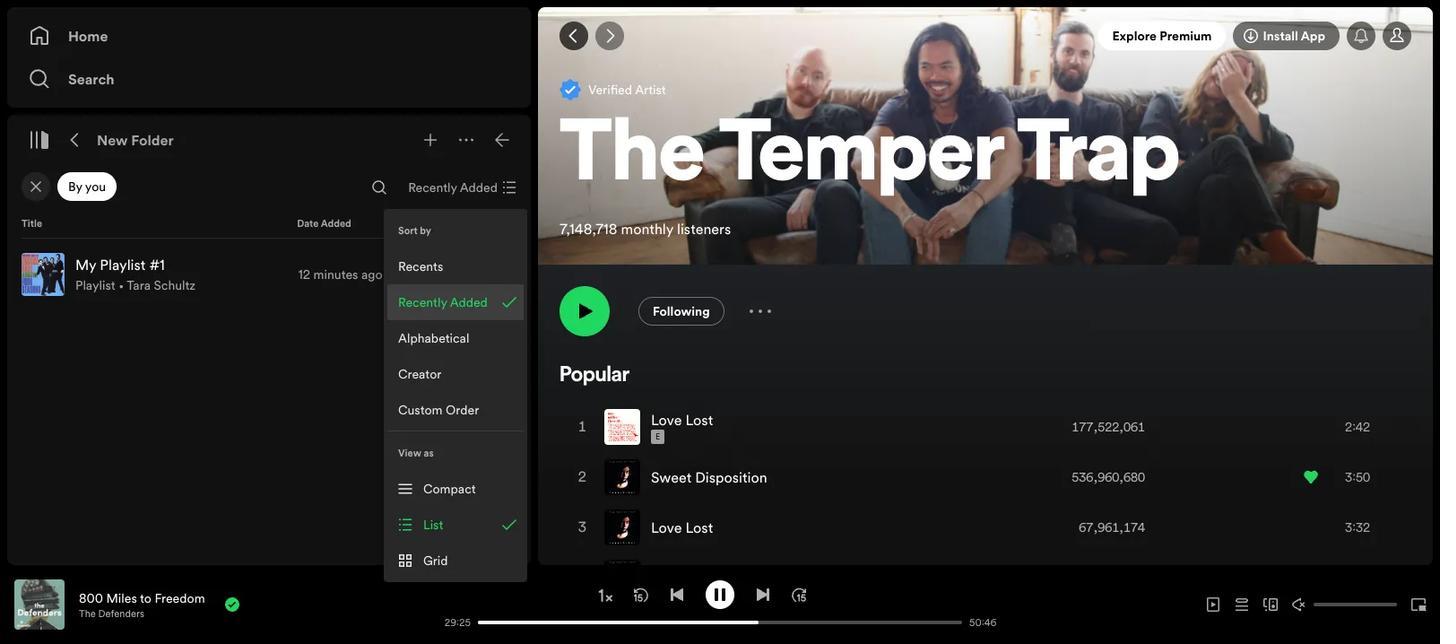 Task type: describe. For each thing, give the bounding box(es) containing it.
monthly
[[621, 219, 674, 239]]

sort by menu
[[384, 209, 528, 432]]

view
[[398, 446, 422, 460]]

popular
[[560, 365, 630, 387]]

schultz
[[154, 276, 196, 294]]

1 vertical spatial added
[[321, 217, 352, 231]]

recently added for "recently added" button
[[398, 293, 488, 311]]

creator button
[[388, 356, 524, 392]]

sort
[[398, 224, 418, 237]]

love lost cell for 177,522,061
[[605, 403, 721, 451]]

install app link
[[1234, 22, 1340, 50]]

new folder
[[97, 130, 174, 150]]

alphabetical
[[398, 329, 470, 347]]

love lost
[[651, 518, 713, 538]]

following
[[653, 302, 710, 320]]

explore premium
[[1113, 27, 1212, 45]]

main element
[[7, 7, 531, 565]]

grid
[[423, 552, 448, 570]]

as
[[424, 446, 434, 460]]

2:42
[[1346, 418, 1371, 436]]

3:32
[[1346, 519, 1371, 537]]

sweet disposition cell
[[605, 453, 775, 502]]

7,148,718 monthly listeners
[[560, 219, 731, 239]]

disposition
[[695, 468, 768, 487]]

sweet disposition link
[[651, 468, 768, 487]]

change speed image
[[597, 587, 615, 605]]

recents
[[398, 257, 443, 275]]

what's new image
[[1355, 29, 1369, 43]]

go forward image
[[603, 29, 617, 43]]

date added
[[297, 217, 352, 231]]

you
[[85, 178, 106, 196]]

1 love lost link from the top
[[651, 410, 713, 430]]

home link
[[29, 18, 510, 54]]

view as
[[398, 446, 434, 460]]

sort by
[[398, 224, 432, 237]]

800 miles to freedom the defenders
[[79, 589, 205, 620]]

50:46
[[970, 616, 997, 629]]

artist
[[635, 81, 666, 99]]

recently added for recently added, list view field
[[408, 179, 498, 196]]

explore
[[1113, 27, 1157, 45]]

by
[[68, 178, 82, 196]]

7,148,718
[[560, 219, 618, 239]]

skip back 15 seconds image
[[634, 587, 649, 602]]

sweet disposition
[[651, 468, 768, 487]]

love lost e
[[651, 410, 713, 442]]

custom order button
[[388, 392, 524, 428]]

verified artist
[[588, 81, 666, 99]]

playlist
[[75, 276, 115, 294]]

miles
[[106, 589, 137, 607]]

app
[[1302, 27, 1326, 45]]

list button
[[388, 507, 524, 543]]

4 cell from the left
[[1304, 554, 1396, 602]]

alphabetical button
[[388, 320, 524, 356]]

recents button
[[388, 249, 524, 284]]

explore premium button
[[1099, 22, 1227, 50]]

e
[[656, 432, 660, 442]]

•
[[119, 276, 124, 294]]

temper
[[719, 115, 1004, 201]]

pause image
[[713, 587, 728, 602]]

by you
[[68, 178, 106, 196]]

premium
[[1160, 27, 1212, 45]]

lost for love lost e
[[686, 410, 713, 430]]

custom order
[[398, 401, 479, 419]]

the inside 800 miles to freedom the defenders
[[79, 607, 96, 620]]

3 cell from the left
[[1055, 554, 1146, 602]]

the temper trap
[[560, 115, 1181, 201]]

love for love lost
[[651, 518, 682, 538]]

date
[[297, 217, 319, 231]]

verified
[[588, 81, 633, 99]]



Task type: locate. For each thing, give the bounding box(es) containing it.
recently added up alphabetical
[[398, 293, 488, 311]]

now playing: 800 miles to freedom by the defenders footer
[[14, 580, 435, 630]]

volume off image
[[1293, 598, 1307, 612]]

2 vertical spatial added
[[450, 293, 488, 311]]

1 cell from the left
[[576, 554, 590, 602]]

lost down sweet disposition link at the bottom
[[686, 518, 713, 538]]

1 vertical spatial love
[[651, 518, 682, 538]]

recently added up "by"
[[408, 179, 498, 196]]

love up e at the left bottom of the page
[[651, 410, 682, 430]]

folder
[[131, 130, 174, 150]]

love
[[651, 410, 682, 430], [651, 518, 682, 538]]

previous image
[[670, 587, 685, 602]]

0 vertical spatial lost
[[686, 410, 713, 430]]

cell
[[576, 554, 590, 602], [605, 554, 695, 602], [1055, 554, 1146, 602], [1304, 554, 1396, 602]]

2:42 cell
[[1304, 403, 1396, 451]]

recently added button
[[388, 284, 524, 320]]

love lost cell
[[605, 403, 721, 451], [605, 503, 721, 552]]

love lost cell up sweet
[[605, 403, 721, 451]]

recently for recently added, list view field
[[408, 179, 457, 196]]

added inside field
[[460, 179, 498, 196]]

clear filters image
[[29, 179, 43, 194]]

connect to a device image
[[1264, 598, 1278, 612]]

now playing view image
[[42, 588, 57, 602]]

tara
[[127, 276, 151, 294]]

added up "alphabetical" 'button'
[[450, 293, 488, 311]]

love lost link down sweet disposition cell
[[651, 518, 713, 538]]

top bar and user menu element
[[538, 7, 1434, 65]]

1 love lost cell from the top
[[605, 403, 721, 451]]

recently added inside button
[[398, 293, 488, 311]]

cell down 3:32
[[1304, 554, 1396, 602]]

freedom
[[155, 589, 205, 607]]

go back image
[[567, 29, 581, 43]]

search in your library image
[[372, 180, 387, 195]]

67,961,174
[[1080, 519, 1146, 537]]

1 vertical spatial lost
[[686, 518, 713, 538]]

sweet
[[651, 468, 692, 487]]

recently
[[408, 179, 457, 196], [398, 293, 447, 311]]

skip forward 15 seconds image
[[792, 587, 807, 602]]

playlist • tara schultz
[[75, 276, 196, 294]]

0 vertical spatial added
[[460, 179, 498, 196]]

the left defenders
[[79, 607, 96, 620]]

1 vertical spatial the
[[79, 607, 96, 620]]

defenders
[[98, 607, 144, 620]]

0 vertical spatial the
[[560, 115, 705, 201]]

0 vertical spatial recently
[[408, 179, 457, 196]]

the defenders link
[[79, 607, 144, 620]]

following button
[[639, 297, 725, 326]]

listeners
[[677, 219, 731, 239]]

0 horizontal spatial the
[[79, 607, 96, 620]]

536,960,680
[[1072, 468, 1146, 486]]

29:25
[[445, 616, 471, 629]]

recently down recents
[[398, 293, 447, 311]]

new
[[97, 130, 128, 150]]

player controls element
[[274, 580, 1006, 629]]

3:50
[[1346, 468, 1371, 486]]

Recently Added, List view field
[[394, 173, 528, 202]]

added
[[460, 179, 498, 196], [321, 217, 352, 231], [450, 293, 488, 311]]

0 vertical spatial recently added
[[408, 179, 498, 196]]

recently inside field
[[408, 179, 457, 196]]

2 love lost cell from the top
[[605, 503, 721, 552]]

install app
[[1264, 27, 1326, 45]]

2 love lost link from the top
[[651, 518, 713, 538]]

1 lost from the top
[[686, 410, 713, 430]]

By you checkbox
[[57, 172, 117, 201]]

search
[[68, 69, 115, 89]]

recently inside button
[[398, 293, 447, 311]]

new folder button
[[93, 126, 177, 154]]

added for recently added, list view field
[[460, 179, 498, 196]]

order
[[446, 401, 479, 419]]

cell down love lost
[[605, 554, 695, 602]]

view as menu
[[384, 432, 528, 582]]

1 love from the top
[[651, 410, 682, 430]]

the
[[560, 115, 705, 201], [79, 607, 96, 620]]

1 vertical spatial recently
[[398, 293, 447, 311]]

list
[[423, 516, 443, 534]]

group
[[14, 246, 524, 303]]

compact
[[423, 480, 476, 498]]

cell left change speed icon
[[576, 554, 590, 602]]

love down sweet
[[651, 518, 682, 538]]

177,522,061
[[1072, 418, 1146, 436]]

love lost link up e at the left bottom of the page
[[651, 410, 713, 430]]

0 vertical spatial love
[[651, 410, 682, 430]]

next image
[[756, 587, 771, 602]]

2 cell from the left
[[605, 554, 695, 602]]

group containing playlist
[[14, 246, 524, 303]]

recently for "recently added" button
[[398, 293, 447, 311]]

3:50 cell
[[1304, 453, 1396, 502]]

grid button
[[388, 543, 524, 579]]

0 vertical spatial love lost cell
[[605, 403, 721, 451]]

added for "recently added" button
[[450, 293, 488, 311]]

1 vertical spatial love lost cell
[[605, 503, 721, 552]]

home
[[68, 26, 108, 46]]

love lost cell down sweet
[[605, 503, 721, 552]]

to
[[140, 589, 152, 607]]

recently up "by"
[[408, 179, 457, 196]]

1 vertical spatial love lost link
[[651, 518, 713, 538]]

love inside love lost e
[[651, 410, 682, 430]]

creator
[[398, 365, 442, 383]]

0 vertical spatial love lost link
[[651, 410, 713, 430]]

800 miles to freedom link
[[79, 589, 205, 607]]

added up recents button
[[460, 179, 498, 196]]

custom
[[398, 401, 443, 419]]

group inside the main 'element'
[[14, 246, 524, 303]]

title
[[22, 217, 42, 231]]

added inside button
[[450, 293, 488, 311]]

love lost link
[[651, 410, 713, 430], [651, 518, 713, 538]]

install
[[1264, 27, 1299, 45]]

compact button
[[388, 471, 524, 507]]

800
[[79, 589, 103, 607]]

lost for love lost
[[686, 518, 713, 538]]

1 horizontal spatial the
[[560, 115, 705, 201]]

cell down 67,961,174
[[1055, 554, 1146, 602]]

the down verified artist
[[560, 115, 705, 201]]

added right date
[[321, 217, 352, 231]]

none search field inside the main 'element'
[[365, 173, 394, 202]]

recently added
[[408, 179, 498, 196], [398, 293, 488, 311]]

trap
[[1018, 115, 1181, 201]]

recently added inside field
[[408, 179, 498, 196]]

love lost cell for 67,961,174
[[605, 503, 721, 552]]

explicit element
[[651, 430, 665, 444]]

1 vertical spatial recently added
[[398, 293, 488, 311]]

lost inside love lost e
[[686, 410, 713, 430]]

2 lost from the top
[[686, 518, 713, 538]]

lost
[[686, 410, 713, 430], [686, 518, 713, 538]]

search link
[[29, 61, 510, 97]]

love for love lost e
[[651, 410, 682, 430]]

lost right explicit element
[[686, 410, 713, 430]]

2 love from the top
[[651, 518, 682, 538]]

by
[[420, 224, 432, 237]]

None search field
[[365, 173, 394, 202]]



Task type: vqa. For each thing, say whether or not it's contained in the screenshot.
date
yes



